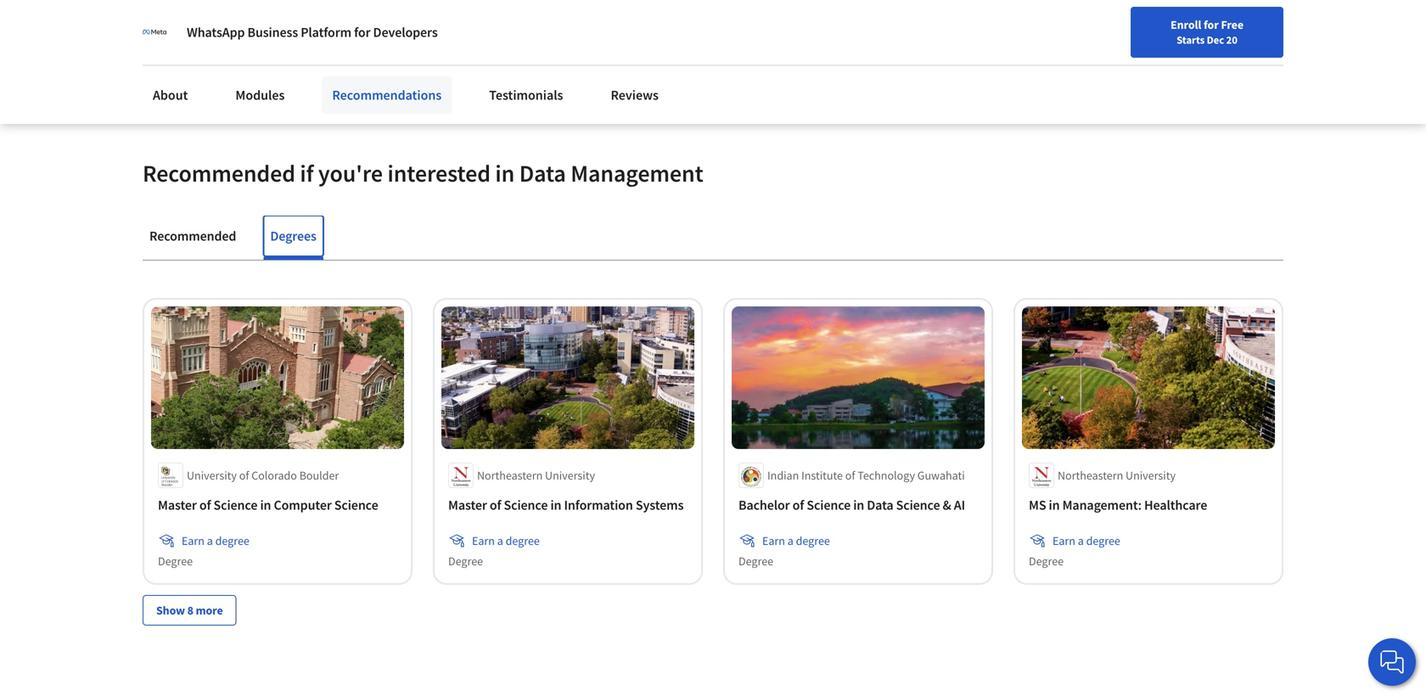 Task type: locate. For each thing, give the bounding box(es) containing it.
bachelor of science in data science & ai
[[739, 497, 966, 514]]

1 science from the left
[[214, 497, 258, 514]]

recommended for recommended if you're interested in data management
[[143, 159, 295, 188]]

northeastern up master of science in information systems
[[477, 468, 543, 483]]

3 degree from the left
[[739, 554, 774, 569]]

earn for master of science in information systems
[[472, 533, 495, 549]]

modules link
[[225, 76, 295, 114]]

1 horizontal spatial northeastern university
[[1058, 468, 1176, 483]]

1 vertical spatial data
[[867, 497, 894, 514]]

northeastern
[[477, 468, 543, 483], [1058, 468, 1124, 483]]

a down bachelor
[[788, 533, 794, 549]]

data down technology
[[867, 497, 894, 514]]

4 degree from the left
[[1087, 533, 1121, 549]]

earn a degree for information
[[472, 533, 540, 549]]

northeastern university for science
[[477, 468, 595, 483]]

northeastern university up master of science in information systems
[[477, 468, 595, 483]]

3 a from the left
[[788, 533, 794, 549]]

university up ms in management: healthcare link
[[1126, 468, 1176, 483]]

1 university from the left
[[187, 468, 237, 483]]

4 earn a degree from the left
[[1053, 533, 1121, 549]]

1 horizontal spatial northeastern
[[1058, 468, 1124, 483]]

in inside bachelor of science in data science & ai link
[[854, 497, 865, 514]]

ai
[[954, 497, 966, 514]]

in right interested
[[496, 159, 515, 188]]

science down university of colorado boulder at the left bottom
[[214, 497, 258, 514]]

testimonials link
[[479, 76, 574, 114]]

english
[[1101, 19, 1142, 36]]

recommendations
[[332, 87, 442, 104]]

a for master of science in computer science
[[207, 533, 213, 549]]

in right "ms"
[[1049, 497, 1060, 514]]

science down the boulder
[[334, 497, 378, 514]]

earn for bachelor of science in data science & ai
[[763, 533, 786, 549]]

northeastern for management:
[[1058, 468, 1124, 483]]

reviews link
[[601, 76, 669, 114]]

1 horizontal spatial university
[[545, 468, 595, 483]]

recommended for recommended
[[149, 228, 236, 245]]

0 horizontal spatial northeastern
[[477, 468, 543, 483]]

master
[[158, 497, 197, 514], [448, 497, 487, 514]]

earn a degree down master of science in information systems
[[472, 533, 540, 549]]

of for bachelor of science in data science & ai
[[793, 497, 805, 514]]

in left information
[[551, 497, 562, 514]]

0 horizontal spatial for
[[354, 24, 371, 41]]

in down university of colorado boulder at the left bottom
[[260, 497, 271, 514]]

1 horizontal spatial for
[[1204, 17, 1219, 32]]

degree down bachelor of science in data science & ai
[[796, 533, 831, 549]]

4 degree from the left
[[1029, 554, 1064, 569]]

degree for data
[[796, 533, 831, 549]]

recommended inside button
[[149, 228, 236, 245]]

2 a from the left
[[498, 533, 504, 549]]

2 earn a degree from the left
[[472, 533, 540, 549]]

science left &
[[897, 497, 941, 514]]

interested
[[388, 159, 491, 188]]

4 science from the left
[[807, 497, 851, 514]]

science
[[214, 497, 258, 514], [334, 497, 378, 514], [504, 497, 548, 514], [807, 497, 851, 514], [897, 497, 941, 514]]

information
[[564, 497, 633, 514]]

2 northeastern university from the left
[[1058, 468, 1176, 483]]

degree for master of science in computer science
[[158, 554, 193, 569]]

ms in management: healthcare link
[[1029, 495, 1269, 515]]

earn for master of science in computer science
[[182, 533, 205, 549]]

4 earn from the left
[[1053, 533, 1076, 549]]

1 a from the left
[[207, 533, 213, 549]]

more
[[196, 603, 223, 618]]

2 degree from the left
[[506, 533, 540, 549]]

5 science from the left
[[897, 497, 941, 514]]

in inside master of science in information systems link
[[551, 497, 562, 514]]

data inside collection element
[[867, 497, 894, 514]]

3 science from the left
[[504, 497, 548, 514]]

1 earn from the left
[[182, 533, 205, 549]]

whatsapp business platform for developers
[[187, 24, 438, 41]]

0 vertical spatial recommended
[[143, 159, 295, 188]]

northeastern university for management:
[[1058, 468, 1176, 483]]

northeastern university
[[477, 468, 595, 483], [1058, 468, 1176, 483]]

earn a degree down bachelor
[[763, 533, 831, 549]]

1 horizontal spatial data
[[867, 497, 894, 514]]

for right platform
[[354, 24, 371, 41]]

university left colorado
[[187, 468, 237, 483]]

3 degree from the left
[[796, 533, 831, 549]]

a down the master of science in computer science
[[207, 533, 213, 549]]

science left information
[[504, 497, 548, 514]]

master of science in computer science
[[158, 497, 378, 514]]

guwahati
[[918, 468, 965, 483]]

degree for information
[[506, 533, 540, 549]]

institute
[[802, 468, 843, 483]]

degree for master of science in information systems
[[448, 554, 483, 569]]

0 horizontal spatial master
[[158, 497, 197, 514]]

a
[[207, 533, 213, 549], [498, 533, 504, 549], [788, 533, 794, 549], [1078, 533, 1084, 549]]

boulder
[[300, 468, 339, 483]]

None search field
[[242, 11, 650, 45]]

earn a degree down the master of science in computer science
[[182, 533, 250, 549]]

0 vertical spatial data
[[520, 159, 566, 188]]

of for master of science in computer science
[[199, 497, 211, 514]]

bachelor of science in data science & ai link
[[739, 495, 978, 515]]

northeastern university up ms in management: healthcare
[[1058, 468, 1176, 483]]

a down master of science in information systems
[[498, 533, 504, 549]]

2 horizontal spatial university
[[1126, 468, 1176, 483]]

degree
[[158, 554, 193, 569], [448, 554, 483, 569], [739, 554, 774, 569], [1029, 554, 1064, 569]]

for up dec
[[1204, 17, 1219, 32]]

1 northeastern university from the left
[[477, 468, 595, 483]]

earn a degree
[[182, 533, 250, 549], [472, 533, 540, 549], [763, 533, 831, 549], [1053, 533, 1121, 549]]

degree down management:
[[1087, 533, 1121, 549]]

you're
[[318, 159, 383, 188]]

2 earn from the left
[[472, 533, 495, 549]]

recommended
[[143, 159, 295, 188], [149, 228, 236, 245]]

colorado
[[252, 468, 297, 483]]

data
[[520, 159, 566, 188], [867, 497, 894, 514]]

degree down master of science in information systems
[[506, 533, 540, 549]]

for
[[1204, 17, 1219, 32], [354, 24, 371, 41]]

degree
[[215, 533, 250, 549], [506, 533, 540, 549], [796, 533, 831, 549], [1087, 533, 1121, 549]]

developers
[[373, 24, 438, 41]]

science down institute
[[807, 497, 851, 514]]

university of colorado boulder
[[187, 468, 339, 483]]

management
[[571, 159, 704, 188]]

bachelor
[[739, 497, 790, 514]]

in down indian institute of technology guwahati
[[854, 497, 865, 514]]

earn
[[182, 533, 205, 549], [472, 533, 495, 549], [763, 533, 786, 549], [1053, 533, 1076, 549]]

ms in management: healthcare
[[1029, 497, 1208, 514]]

1 earn a degree from the left
[[182, 533, 250, 549]]

0 horizontal spatial university
[[187, 468, 237, 483]]

free
[[1222, 17, 1244, 32]]

in for master of science in computer science
[[260, 497, 271, 514]]

earn for ms in management: healthcare
[[1053, 533, 1076, 549]]

show
[[156, 603, 185, 618]]

8
[[187, 603, 194, 618]]

reviews
[[611, 87, 659, 104]]

northeastern up management:
[[1058, 468, 1124, 483]]

0 horizontal spatial northeastern university
[[477, 468, 595, 483]]

platform
[[301, 24, 352, 41]]

data down testimonials link
[[520, 159, 566, 188]]

&
[[943, 497, 952, 514]]

collection element
[[133, 261, 1294, 653]]

1 degree from the left
[[158, 554, 193, 569]]

degree down the master of science in computer science
[[215, 533, 250, 549]]

in
[[496, 159, 515, 188], [260, 497, 271, 514], [551, 497, 562, 514], [854, 497, 865, 514], [1049, 497, 1060, 514]]

recommendation tabs tab list
[[143, 216, 1284, 260]]

4 a from the left
[[1078, 533, 1084, 549]]

1 master from the left
[[158, 497, 197, 514]]

in inside master of science in computer science link
[[260, 497, 271, 514]]

2 degree from the left
[[448, 554, 483, 569]]

master for master of science in computer science
[[158, 497, 197, 514]]

earn a degree down management:
[[1053, 533, 1121, 549]]

2 master from the left
[[448, 497, 487, 514]]

of for university of colorado boulder
[[239, 468, 249, 483]]

1 northeastern from the left
[[477, 468, 543, 483]]

university up master of science in information systems link
[[545, 468, 595, 483]]

a down management:
[[1078, 533, 1084, 549]]

3 university from the left
[[1126, 468, 1176, 483]]

about link
[[143, 76, 198, 114]]

science for master of science in computer science
[[214, 497, 258, 514]]

2 university from the left
[[545, 468, 595, 483]]

1 horizontal spatial master
[[448, 497, 487, 514]]

1 vertical spatial recommended
[[149, 228, 236, 245]]

3 earn a degree from the left
[[763, 533, 831, 549]]

university
[[187, 468, 237, 483], [545, 468, 595, 483], [1126, 468, 1176, 483]]

of for master of science in information systems
[[490, 497, 502, 514]]

2 northeastern from the left
[[1058, 468, 1124, 483]]

1 degree from the left
[[215, 533, 250, 549]]

3 earn from the left
[[763, 533, 786, 549]]

of
[[239, 468, 249, 483], [846, 468, 856, 483], [199, 497, 211, 514], [490, 497, 502, 514], [793, 497, 805, 514]]



Task type: describe. For each thing, give the bounding box(es) containing it.
indian institute of technology guwahati
[[768, 468, 965, 483]]

ms
[[1029, 497, 1047, 514]]

english button
[[1070, 0, 1173, 55]]

northeastern for science
[[477, 468, 543, 483]]

degree for bachelor of science in data science & ai
[[739, 554, 774, 569]]

master of science in computer science link
[[158, 495, 398, 515]]

0 horizontal spatial data
[[520, 159, 566, 188]]

recommended if you're interested in data management
[[143, 159, 704, 188]]

master of science in information systems link
[[448, 495, 688, 515]]

whatsapp
[[187, 24, 245, 41]]

about
[[153, 87, 188, 104]]

in inside ms in management: healthcare link
[[1049, 497, 1060, 514]]

computer
[[274, 497, 332, 514]]

2 science from the left
[[334, 497, 378, 514]]

in for master of science in information systems
[[551, 497, 562, 514]]

testimonials
[[489, 87, 564, 104]]

business
[[248, 24, 298, 41]]

meta image
[[143, 20, 166, 44]]

master for master of science in information systems
[[448, 497, 487, 514]]

info about module content element
[[174, 32, 863, 79]]

a for ms in management: healthcare
[[1078, 533, 1084, 549]]

starts
[[1177, 33, 1205, 47]]

a for master of science in information systems
[[498, 533, 504, 549]]

dec
[[1208, 33, 1225, 47]]

technology
[[858, 468, 916, 483]]

earn a degree for computer
[[182, 533, 250, 549]]

earn a degree for data
[[763, 533, 831, 549]]

recommended button
[[143, 216, 243, 257]]

degrees
[[270, 228, 317, 245]]

for inside enroll for free starts dec 20
[[1204, 17, 1219, 32]]

show notifications image
[[1198, 21, 1218, 42]]

degrees button
[[264, 216, 323, 257]]

if
[[300, 159, 314, 188]]

enroll
[[1171, 17, 1202, 32]]

university for master
[[545, 468, 595, 483]]

university for ms
[[1126, 468, 1176, 483]]

show 8 more button
[[143, 595, 237, 626]]

degree for ms in management: healthcare
[[1029, 554, 1064, 569]]

management:
[[1063, 497, 1142, 514]]

degree for computer
[[215, 533, 250, 549]]

a for bachelor of science in data science & ai
[[788, 533, 794, 549]]

indian
[[768, 468, 799, 483]]

modules
[[236, 87, 285, 104]]

enroll for free starts dec 20
[[1171, 17, 1244, 47]]

in for bachelor of science in data science & ai
[[854, 497, 865, 514]]

recommendations link
[[322, 76, 452, 114]]

healthcare
[[1145, 497, 1208, 514]]

chat with us image
[[1379, 649, 1407, 676]]

show 8 more
[[156, 603, 223, 618]]

20
[[1227, 33, 1238, 47]]

systems
[[636, 497, 684, 514]]

master of science in information systems
[[448, 497, 684, 514]]

science for master of science in information systems
[[504, 497, 548, 514]]

science for bachelor of science in data science & ai
[[807, 497, 851, 514]]



Task type: vqa. For each thing, say whether or not it's contained in the screenshot.
"Platform"
yes



